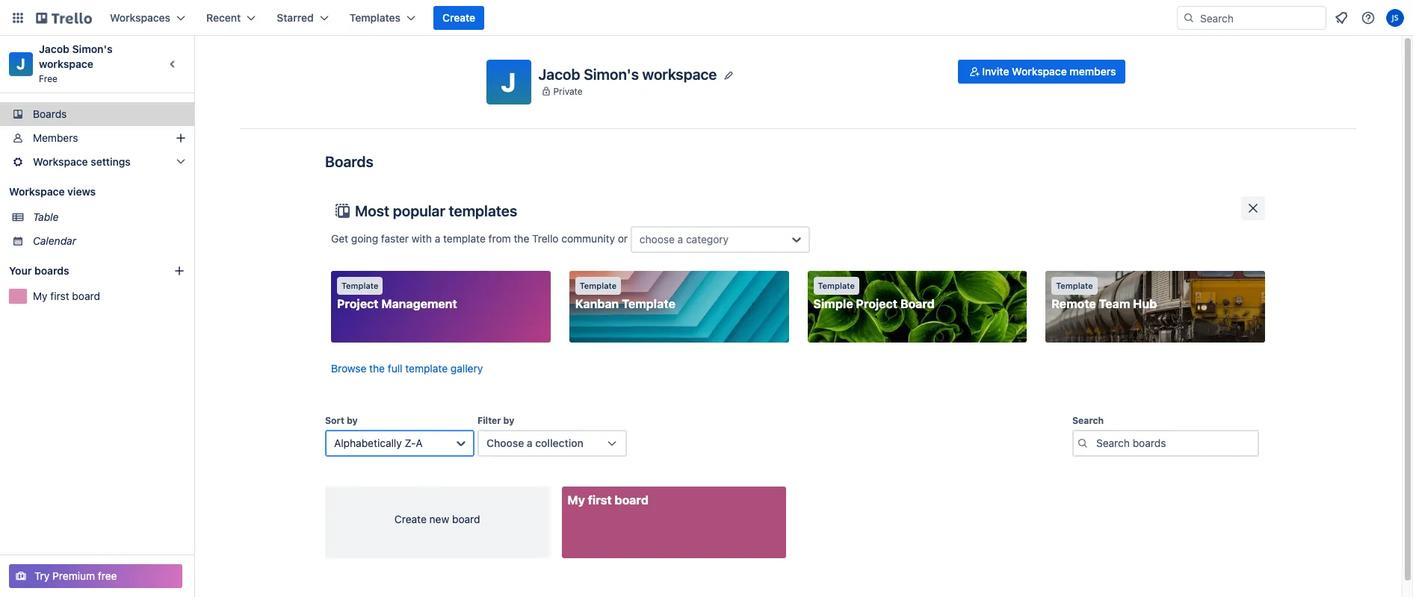 Task type: vqa. For each thing, say whether or not it's contained in the screenshot.
Starred
yes



Task type: describe. For each thing, give the bounding box(es) containing it.
0 horizontal spatial board
[[72, 290, 100, 303]]

template for remote
[[1056, 281, 1093, 291]]

free
[[98, 570, 117, 583]]

project inside 'template project management'
[[337, 297, 379, 311]]

faster
[[381, 232, 409, 245]]

workspace navigation collapse icon image
[[163, 54, 184, 75]]

sort
[[325, 416, 344, 427]]

calendar link
[[33, 234, 185, 249]]

members
[[33, 132, 78, 144]]

2 horizontal spatial board
[[615, 494, 649, 508]]

0 vertical spatial template
[[443, 232, 486, 245]]

0 vertical spatial the
[[514, 232, 529, 245]]

z-
[[405, 437, 416, 450]]

jacob simon (jacobsimon16) image
[[1387, 9, 1404, 27]]

management
[[381, 297, 457, 311]]

workspace views
[[9, 185, 96, 198]]

team
[[1099, 297, 1130, 311]]

collection
[[535, 437, 584, 450]]

starred button
[[268, 6, 338, 30]]

browse the full template gallery
[[331, 363, 483, 375]]

from
[[489, 232, 511, 245]]

boards link
[[0, 102, 194, 126]]

j link
[[9, 52, 33, 76]]

most popular templates
[[355, 203, 517, 220]]

template for kanban
[[580, 281, 617, 291]]

a for choose a category
[[678, 233, 683, 246]]

alphabetically z-a
[[334, 437, 423, 450]]

remote
[[1052, 297, 1096, 311]]

template remote team hub
[[1052, 281, 1157, 311]]

workspace for views
[[9, 185, 65, 198]]

or
[[618, 232, 628, 245]]

with
[[412, 232, 432, 245]]

by for filter by
[[503, 416, 514, 427]]

members link
[[0, 126, 194, 150]]

community
[[562, 232, 615, 245]]

try
[[34, 570, 50, 583]]

browse
[[331, 363, 367, 375]]

workspace inside invite workspace members button
[[1012, 65, 1067, 78]]

by for sort by
[[347, 416, 358, 427]]

members
[[1070, 65, 1116, 78]]

1 vertical spatial template
[[405, 363, 448, 375]]

invite workspace members
[[982, 65, 1116, 78]]

workspace for jacob simon's workspace free
[[39, 58, 93, 70]]

free
[[39, 73, 58, 84]]

invite
[[982, 65, 1009, 78]]

simon's for jacob simon's workspace
[[584, 65, 639, 83]]

your
[[9, 265, 32, 277]]

back to home image
[[36, 6, 92, 30]]

workspace for jacob simon's workspace
[[642, 65, 717, 83]]

search
[[1073, 416, 1104, 427]]

settings
[[91, 155, 131, 168]]

recent button
[[197, 6, 265, 30]]

j for j "link"
[[17, 55, 25, 73]]

filter
[[478, 416, 501, 427]]

open information menu image
[[1361, 10, 1376, 25]]

views
[[67, 185, 96, 198]]

1 horizontal spatial my
[[568, 494, 585, 508]]

browse the full template gallery link
[[331, 363, 483, 375]]

1 vertical spatial first
[[588, 494, 612, 508]]

1 vertical spatial my first board
[[568, 494, 649, 508]]

0 horizontal spatial my first board
[[33, 290, 100, 303]]

1 vertical spatial my first board link
[[562, 487, 786, 559]]

0 horizontal spatial my first board link
[[33, 289, 185, 304]]

your boards with 1 items element
[[9, 262, 151, 280]]

0 horizontal spatial a
[[435, 232, 440, 245]]

most
[[355, 203, 390, 220]]

1 horizontal spatial board
[[452, 514, 480, 526]]

choose
[[640, 233, 675, 246]]

hub
[[1133, 297, 1157, 311]]

simple
[[814, 297, 853, 311]]

invite workspace members button
[[958, 60, 1125, 84]]

table
[[33, 211, 59, 223]]

j for j button
[[501, 67, 516, 97]]



Task type: locate. For each thing, give the bounding box(es) containing it.
a
[[435, 232, 440, 245], [678, 233, 683, 246], [527, 437, 533, 450]]

0 vertical spatial my first board link
[[33, 289, 185, 304]]

workspaces
[[110, 11, 170, 24]]

a for choose a collection
[[527, 437, 533, 450]]

j left "jacob simon's workspace free"
[[17, 55, 25, 73]]

first down choose a collection button
[[588, 494, 612, 508]]

1 horizontal spatial a
[[527, 437, 533, 450]]

create
[[443, 11, 476, 24], [395, 514, 427, 526]]

1 vertical spatial jacob
[[539, 65, 580, 83]]

2 vertical spatial board
[[452, 514, 480, 526]]

choose a collection button
[[478, 431, 627, 457]]

workspace inside workspace settings dropdown button
[[33, 155, 88, 168]]

0 horizontal spatial the
[[369, 363, 385, 375]]

j inside button
[[501, 67, 516, 97]]

boards inside "link"
[[33, 108, 67, 120]]

jacob up private
[[539, 65, 580, 83]]

jacob simon's workspace link
[[39, 43, 115, 70]]

a
[[416, 437, 423, 450]]

alphabetically
[[334, 437, 402, 450]]

boards
[[33, 108, 67, 120], [325, 153, 374, 170]]

template
[[443, 232, 486, 245], [405, 363, 448, 375]]

sm image
[[967, 64, 982, 79]]

template inside 'template project management'
[[342, 281, 378, 291]]

1 vertical spatial boards
[[325, 153, 374, 170]]

Search field
[[1195, 7, 1326, 29]]

filter by
[[478, 416, 514, 427]]

template project management
[[337, 281, 457, 311]]

the left full on the left of page
[[369, 363, 385, 375]]

0 vertical spatial create
[[443, 11, 476, 24]]

trello
[[532, 232, 559, 245]]

boards
[[34, 265, 69, 277]]

templates
[[449, 203, 517, 220]]

your boards
[[9, 265, 69, 277]]

kanban
[[575, 297, 619, 311]]

create for create new board
[[395, 514, 427, 526]]

0 horizontal spatial simon's
[[72, 43, 113, 55]]

get going faster with a template from the trello community or
[[331, 232, 631, 245]]

jacob for jacob simon's workspace free
[[39, 43, 69, 55]]

0 horizontal spatial project
[[337, 297, 379, 311]]

starred
[[277, 11, 314, 24]]

jacob for jacob simon's workspace
[[539, 65, 580, 83]]

1 horizontal spatial workspace
[[642, 65, 717, 83]]

new
[[430, 514, 449, 526]]

calendar
[[33, 235, 76, 247]]

first
[[50, 290, 69, 303], [588, 494, 612, 508]]

0 notifications image
[[1333, 9, 1351, 27]]

template down going at the left top of the page
[[342, 281, 378, 291]]

0 vertical spatial simon's
[[72, 43, 113, 55]]

board
[[901, 297, 935, 311]]

0 vertical spatial my
[[33, 290, 47, 303]]

0 horizontal spatial my
[[33, 290, 47, 303]]

jacob
[[39, 43, 69, 55], [539, 65, 580, 83]]

1 horizontal spatial my first board link
[[562, 487, 786, 559]]

0 horizontal spatial first
[[50, 290, 69, 303]]

choose
[[487, 437, 524, 450]]

project left the board
[[856, 297, 898, 311]]

template kanban template
[[575, 281, 676, 311]]

2 horizontal spatial a
[[678, 233, 683, 246]]

boards up "members" on the left of the page
[[33, 108, 67, 120]]

1 horizontal spatial the
[[514, 232, 529, 245]]

templates
[[350, 11, 401, 24]]

recent
[[206, 11, 241, 24]]

0 horizontal spatial create
[[395, 514, 427, 526]]

my down your boards
[[33, 290, 47, 303]]

0 horizontal spatial by
[[347, 416, 358, 427]]

1 vertical spatial board
[[615, 494, 649, 508]]

search image
[[1183, 12, 1195, 24]]

premium
[[52, 570, 95, 583]]

template for simple
[[818, 281, 855, 291]]

the
[[514, 232, 529, 245], [369, 363, 385, 375]]

1 vertical spatial workspace
[[33, 155, 88, 168]]

sort by
[[325, 416, 358, 427]]

workspace inside "jacob simon's workspace free"
[[39, 58, 93, 70]]

1 horizontal spatial first
[[588, 494, 612, 508]]

gallery
[[451, 363, 483, 375]]

0 vertical spatial workspace
[[1012, 65, 1067, 78]]

0 horizontal spatial j
[[17, 55, 25, 73]]

1 vertical spatial the
[[369, 363, 385, 375]]

project inside template simple project board
[[856, 297, 898, 311]]

category
[[686, 233, 729, 246]]

jacob inside "jacob simon's workspace free"
[[39, 43, 69, 55]]

workspace right invite at right
[[1012, 65, 1067, 78]]

template inside template remote team hub
[[1056, 281, 1093, 291]]

jacob simon's workspace free
[[39, 43, 115, 84]]

template right kanban
[[622, 297, 676, 311]]

2 vertical spatial workspace
[[9, 185, 65, 198]]

primary element
[[0, 0, 1413, 36]]

0 vertical spatial my first board
[[33, 290, 100, 303]]

0 vertical spatial first
[[50, 290, 69, 303]]

going
[[351, 232, 378, 245]]

project
[[337, 297, 379, 311], [856, 297, 898, 311]]

template for project
[[342, 281, 378, 291]]

1 vertical spatial simon's
[[584, 65, 639, 83]]

j left private
[[501, 67, 516, 97]]

simon's inside "jacob simon's workspace free"
[[72, 43, 113, 55]]

j inside "link"
[[17, 55, 25, 73]]

2 by from the left
[[503, 416, 514, 427]]

workspace settings button
[[0, 150, 194, 174]]

templates button
[[341, 6, 425, 30]]

create new board
[[395, 514, 480, 526]]

simon's
[[72, 43, 113, 55], [584, 65, 639, 83]]

0 vertical spatial jacob
[[39, 43, 69, 55]]

workspace settings
[[33, 155, 131, 168]]

template up remote
[[1056, 281, 1093, 291]]

0 vertical spatial board
[[72, 290, 100, 303]]

by right sort
[[347, 416, 358, 427]]

1 vertical spatial my
[[568, 494, 585, 508]]

try premium free button
[[9, 565, 182, 589]]

create button
[[434, 6, 484, 30]]

1 horizontal spatial by
[[503, 416, 514, 427]]

workspace up table
[[9, 185, 65, 198]]

template down templates
[[443, 232, 486, 245]]

0 horizontal spatial workspace
[[39, 58, 93, 70]]

popular
[[393, 203, 445, 220]]

workspace
[[1012, 65, 1067, 78], [33, 155, 88, 168], [9, 185, 65, 198]]

a inside choose a collection button
[[527, 437, 533, 450]]

2 project from the left
[[856, 297, 898, 311]]

j
[[17, 55, 25, 73], [501, 67, 516, 97]]

1 vertical spatial create
[[395, 514, 427, 526]]

1 horizontal spatial my first board
[[568, 494, 649, 508]]

by
[[347, 416, 358, 427], [503, 416, 514, 427]]

0 horizontal spatial jacob
[[39, 43, 69, 55]]

1 horizontal spatial jacob
[[539, 65, 580, 83]]

template inside template simple project board
[[818, 281, 855, 291]]

1 horizontal spatial project
[[856, 297, 898, 311]]

1 horizontal spatial simon's
[[584, 65, 639, 83]]

get
[[331, 232, 348, 245]]

board
[[72, 290, 100, 303], [615, 494, 649, 508], [452, 514, 480, 526]]

1 horizontal spatial boards
[[325, 153, 374, 170]]

workspace for settings
[[33, 155, 88, 168]]

1 horizontal spatial create
[[443, 11, 476, 24]]

table link
[[33, 210, 185, 225]]

workspaces button
[[101, 6, 194, 30]]

add board image
[[173, 265, 185, 277]]

try premium free
[[34, 570, 117, 583]]

0 horizontal spatial boards
[[33, 108, 67, 120]]

j button
[[486, 60, 531, 105]]

workspace
[[39, 58, 93, 70], [642, 65, 717, 83]]

boards up most
[[325, 153, 374, 170]]

the right the from
[[514, 232, 529, 245]]

my
[[33, 290, 47, 303], [568, 494, 585, 508]]

Search text field
[[1073, 431, 1259, 457]]

choose a category
[[640, 233, 729, 246]]

choose a collection
[[487, 437, 584, 450]]

1 project from the left
[[337, 297, 379, 311]]

my down 'collection'
[[568, 494, 585, 508]]

private
[[553, 86, 583, 97]]

template right full on the left of page
[[405, 363, 448, 375]]

1 horizontal spatial j
[[501, 67, 516, 97]]

project left management
[[337, 297, 379, 311]]

jacob up free
[[39, 43, 69, 55]]

my first board link
[[33, 289, 185, 304], [562, 487, 786, 559]]

0 vertical spatial boards
[[33, 108, 67, 120]]

template up simple
[[818, 281, 855, 291]]

create for create
[[443, 11, 476, 24]]

workspace down "members" on the left of the page
[[33, 155, 88, 168]]

template up kanban
[[580, 281, 617, 291]]

1 by from the left
[[347, 416, 358, 427]]

template simple project board
[[814, 281, 935, 311]]

workspace down primary element
[[642, 65, 717, 83]]

simon's for jacob simon's workspace free
[[72, 43, 113, 55]]

first down boards
[[50, 290, 69, 303]]

full
[[388, 363, 403, 375]]

by right filter
[[503, 416, 514, 427]]

template
[[342, 281, 378, 291], [580, 281, 617, 291], [818, 281, 855, 291], [1056, 281, 1093, 291], [622, 297, 676, 311]]

create inside button
[[443, 11, 476, 24]]

jacob simon's workspace
[[539, 65, 717, 83]]

workspace up free
[[39, 58, 93, 70]]



